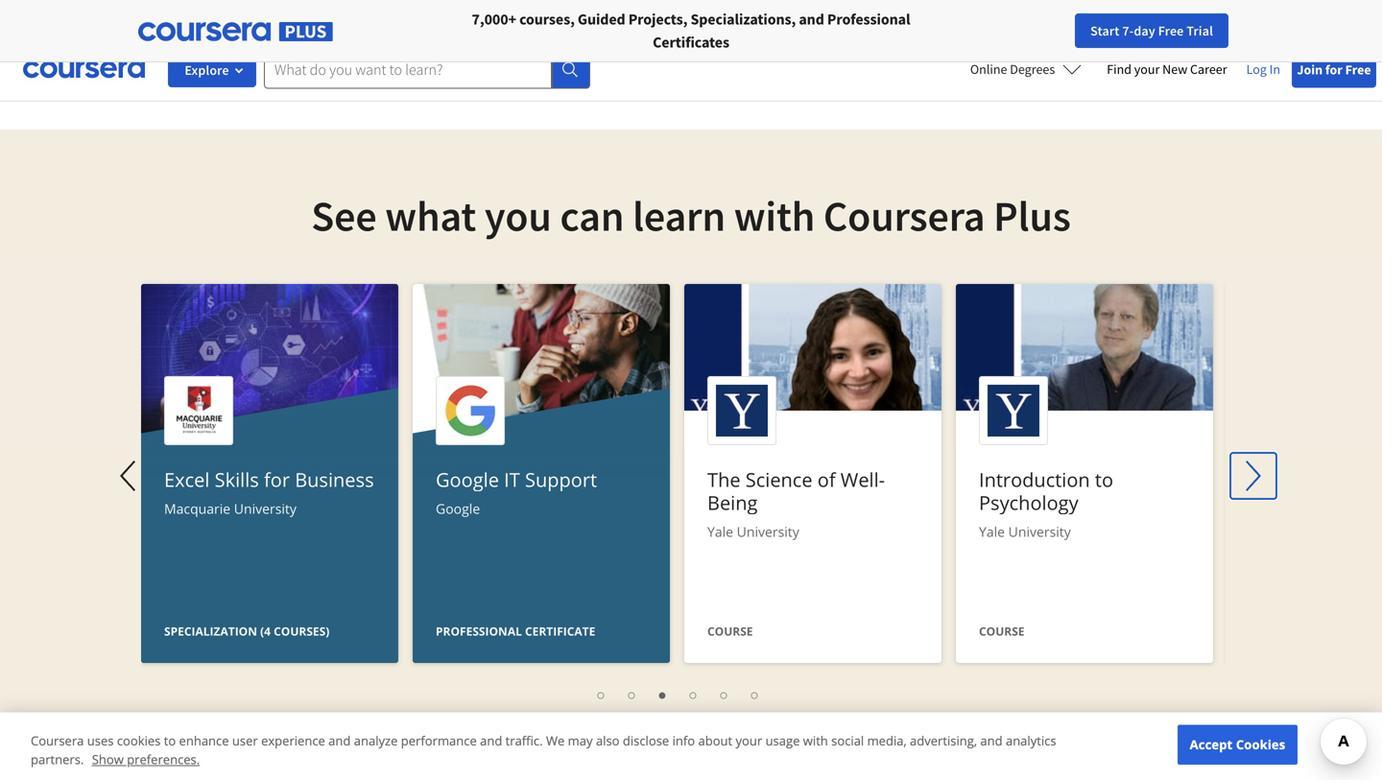 Task type: locate. For each thing, give the bounding box(es) containing it.
university inside "introduction to psychology yale university"
[[1009, 523, 1071, 541]]

1 for from the left
[[159, 10, 180, 29]]

for left "businesses"
[[159, 10, 180, 29]]

certificates
[[653, 33, 730, 52]]

take inside spend less money on your learning if you plan to take multiple courses this year
[[509, 13, 536, 33]]

0 horizontal spatial courses,
[[520, 10, 575, 29]]

different
[[779, 36, 834, 56]]

at left no
[[1179, 13, 1192, 33]]

science
[[746, 467, 813, 493]]

0 horizontal spatial course
[[708, 624, 753, 640]]

2 multiple from the left
[[730, 13, 784, 33]]

to inside "introduction to psychology yale university"
[[1096, 467, 1114, 493]]

your right about
[[736, 733, 763, 750]]

see what you can learn with coursera plus
[[311, 189, 1071, 242]]

for up start
[[1105, 0, 1123, 10]]

accept cookies
[[1190, 736, 1286, 754]]

learn at your own pace, move between multiple courses, or switch to a different course
[[705, 0, 955, 56]]

with right learn
[[734, 189, 815, 242]]

to inside learn at your own pace, move between multiple courses, or switch to a different course
[[905, 13, 918, 33]]

0 horizontal spatial coursera
[[31, 733, 84, 750]]

info
[[673, 733, 695, 750]]

join for free
[[1298, 61, 1372, 78]]

university down "being"
[[737, 523, 800, 541]]

yale inside "the science of well- being yale university"
[[708, 523, 734, 541]]

disclose
[[623, 733, 670, 750]]

spend less money on your learning if you plan to take multiple courses this year
[[434, 0, 672, 56]]

explore any interest or trending topic, take prerequisites, and advance your skills
[[156, 0, 397, 56]]

a
[[1028, 0, 1035, 10], [921, 13, 929, 33]]

universities
[[308, 10, 384, 29]]

0 vertical spatial for
[[1105, 0, 1123, 10]]

coursera image
[[23, 54, 145, 85]]

cookies
[[1237, 736, 1286, 754]]

take left prerequisites, at the top left
[[159, 13, 187, 33]]

yale
[[708, 523, 734, 541], [979, 523, 1005, 541]]

advance
[[308, 13, 362, 33]]

move
[[860, 0, 896, 10]]

0 horizontal spatial at
[[744, 0, 757, 10]]

to down less
[[492, 13, 506, 33]]

1 vertical spatial free
[[1346, 61, 1372, 78]]

0 horizontal spatial multiple
[[539, 13, 593, 33]]

1 take from the left
[[159, 13, 187, 33]]

and up "skills"
[[281, 13, 305, 33]]

university down psychology
[[1009, 523, 1071, 541]]

analyze
[[354, 733, 398, 750]]

previous slide image
[[107, 453, 153, 499]]

What do you want to learn? text field
[[264, 50, 552, 89]]

(4
[[260, 624, 271, 640]]

0 horizontal spatial take
[[159, 13, 187, 33]]

1 horizontal spatial learning
[[1165, 0, 1218, 10]]

0 vertical spatial with
[[734, 189, 815, 242]]

2 course from the left
[[979, 624, 1025, 640]]

1 horizontal spatial coursera
[[824, 189, 986, 242]]

accept
[[1190, 736, 1233, 754]]

plus
[[994, 189, 1071, 242]]

1 horizontal spatial for
[[1105, 0, 1123, 10]]

your right on
[[575, 0, 604, 10]]

1 vertical spatial or
[[843, 13, 857, 33]]

0 vertical spatial google
[[436, 467, 499, 493]]

university down skills
[[234, 500, 297, 518]]

7-
[[1123, 22, 1134, 39]]

coursera inside coursera uses cookies to enhance user experience and analyze performance and traffic. we may also disclose info about your usage with social media, advertising, and analytics partners.
[[31, 733, 84, 750]]

find your new career
[[1107, 60, 1228, 78]]

interest
[[234, 0, 283, 10]]

governments
[[435, 10, 525, 29]]

1 horizontal spatial take
[[509, 13, 536, 33]]

or inside explore any interest or trending topic, take prerequisites, and advance your skills
[[286, 0, 299, 10]]

learn
[[705, 0, 741, 10]]

and up different
[[799, 10, 825, 29]]

1 vertical spatial at
[[1179, 13, 1192, 33]]

course
[[837, 36, 880, 56]]

and
[[799, 10, 825, 29], [281, 13, 305, 33], [329, 733, 351, 750], [480, 733, 503, 750], [981, 733, 1003, 750]]

0 horizontal spatial a
[[921, 13, 929, 33]]

or inside learn at your own pace, move between multiple courses, or switch to a different course
[[843, 13, 857, 33]]

0 horizontal spatial for
[[159, 10, 180, 29]]

your inside explore any interest or trending topic, take prerequisites, and advance your skills
[[365, 13, 394, 33]]

governments link
[[407, 0, 533, 38]]

money
[[507, 0, 552, 10]]

explore for explore any interest or trending topic, take prerequisites, and advance your skills
[[156, 0, 204, 10]]

1 vertical spatial a
[[921, 13, 929, 33]]

1 horizontal spatial for
[[284, 10, 305, 29]]

university inside "the science of well- being yale university"
[[737, 523, 800, 541]]

excel
[[164, 467, 210, 493]]

to right introduction
[[1096, 467, 1114, 493]]

topic,
[[360, 0, 397, 10]]

0 horizontal spatial for
[[264, 467, 290, 493]]

for
[[1105, 0, 1123, 10], [1326, 61, 1343, 78], [264, 467, 290, 493]]

with
[[734, 189, 815, 242], [804, 733, 829, 750]]

you down 'spend'
[[434, 13, 458, 33]]

0 horizontal spatial professional
[[436, 624, 522, 640]]

1 horizontal spatial university
[[737, 523, 800, 541]]

or down the pace,
[[843, 13, 857, 33]]

for inside earn a certificate for every learning program that you complete at no additional cost
[[1105, 0, 1123, 10]]

1 horizontal spatial multiple
[[730, 13, 784, 33]]

at right 'learn'
[[744, 0, 757, 10]]

1 vertical spatial explore
[[185, 61, 229, 79]]

cost
[[1128, 36, 1154, 56]]

google
[[436, 467, 499, 493], [436, 500, 480, 518]]

courses,
[[520, 10, 575, 29], [787, 13, 840, 33]]

and left the analytics
[[981, 733, 1003, 750]]

1 horizontal spatial at
[[1179, 13, 1192, 33]]

learning for multiple
[[607, 0, 659, 10]]

day
[[1134, 22, 1156, 39]]

a down between
[[921, 13, 929, 33]]

your
[[575, 0, 604, 10], [760, 0, 789, 10], [365, 13, 394, 33], [1135, 60, 1160, 78], [736, 733, 763, 750]]

find
[[1107, 60, 1132, 78]]

1 horizontal spatial or
[[843, 13, 857, 33]]

can
[[560, 189, 625, 242]]

yale down "being"
[[708, 523, 734, 541]]

program
[[1001, 13, 1056, 33]]

1 yale from the left
[[708, 523, 734, 541]]

see
[[311, 189, 377, 242]]

0 horizontal spatial university
[[234, 500, 297, 518]]

and inside 7,000+ courses, guided projects, specializations, and professional certificates
[[799, 10, 825, 29]]

learning up courses
[[607, 0, 659, 10]]

social
[[832, 733, 864, 750]]

yale inside "introduction to psychology yale university"
[[979, 523, 1005, 541]]

1 button
[[587, 683, 612, 707]]

free right "join"
[[1346, 61, 1372, 78]]

2 take from the left
[[509, 13, 536, 33]]

with left social
[[804, 733, 829, 750]]

2 button
[[617, 683, 642, 707]]

professional inside 7,000+ courses, guided projects, specializations, and professional certificates
[[828, 10, 911, 29]]

1 horizontal spatial professional
[[828, 10, 911, 29]]

a up program
[[1028, 0, 1035, 10]]

professional up course
[[828, 10, 911, 29]]

start 7-day free trial
[[1091, 22, 1214, 39]]

about
[[699, 733, 733, 750]]

2 horizontal spatial for
[[1326, 61, 1343, 78]]

explore inside dropdown button
[[185, 61, 229, 79]]

list
[[151, 683, 1207, 707]]

learning inside spend less money on your learning if you plan to take multiple courses this year
[[607, 0, 659, 10]]

university inside excel skills for business macquarie university
[[234, 500, 297, 518]]

your left own
[[760, 0, 789, 10]]

coursera
[[824, 189, 986, 242], [31, 733, 84, 750]]

0 horizontal spatial free
[[1159, 22, 1184, 39]]

excel skills for business macquarie university
[[164, 467, 374, 518]]

1 multiple from the left
[[539, 13, 593, 33]]

coursera plus image
[[138, 22, 333, 41]]

online degrees button
[[955, 48, 1098, 90]]

2 learning from the left
[[1165, 0, 1218, 10]]

2 yale from the left
[[979, 523, 1005, 541]]

1 learning from the left
[[607, 0, 659, 10]]

for right skills
[[264, 467, 290, 493]]

at
[[744, 0, 757, 10], [1179, 13, 1192, 33]]

professional left "certificate"
[[436, 624, 522, 640]]

your down 'cost'
[[1135, 60, 1160, 78]]

or right interest at the left top
[[286, 0, 299, 10]]

coursera uses cookies to enhance user experience and analyze performance and traffic. we may also disclose info about your usage with social media, advertising, and analytics partners.
[[31, 733, 1057, 769]]

1 horizontal spatial course
[[979, 624, 1025, 640]]

0 vertical spatial professional
[[828, 10, 911, 29]]

introduction
[[979, 467, 1091, 493]]

1 horizontal spatial yale
[[979, 523, 1005, 541]]

0 horizontal spatial learning
[[607, 0, 659, 10]]

online degrees
[[971, 60, 1056, 78]]

your inside spend less money on your learning if you plan to take multiple courses this year
[[575, 0, 604, 10]]

0 vertical spatial or
[[286, 0, 299, 10]]

certificate
[[525, 624, 596, 640]]

explore
[[156, 0, 204, 10], [185, 61, 229, 79]]

guided
[[578, 10, 626, 29]]

you left can
[[485, 189, 552, 242]]

learning inside earn a certificate for every learning program that you complete at no additional cost
[[1165, 0, 1218, 10]]

and left traffic.
[[480, 733, 503, 750]]

2 horizontal spatial you
[[1089, 13, 1113, 33]]

own
[[792, 0, 820, 10]]

courses, up the year
[[520, 10, 575, 29]]

business
[[295, 467, 374, 493]]

1 horizontal spatial a
[[1028, 0, 1035, 10]]

for up "skills"
[[284, 10, 305, 29]]

0 vertical spatial explore
[[156, 0, 204, 10]]

1
[[593, 686, 601, 704]]

spend
[[435, 0, 477, 10]]

0 horizontal spatial yale
[[708, 523, 734, 541]]

0 vertical spatial free
[[1159, 22, 1184, 39]]

1 vertical spatial google
[[436, 500, 480, 518]]

for businesses
[[159, 10, 253, 29]]

2 vertical spatial for
[[264, 467, 290, 493]]

courses, down own
[[787, 13, 840, 33]]

multiple
[[539, 13, 593, 33], [730, 13, 784, 33]]

1 vertical spatial professional
[[436, 624, 522, 640]]

free right day
[[1159, 22, 1184, 39]]

multiple down on
[[539, 13, 593, 33]]

your down topic,
[[365, 13, 394, 33]]

to up preferences.
[[164, 733, 176, 750]]

1 vertical spatial with
[[804, 733, 829, 750]]

learning up no
[[1165, 0, 1218, 10]]

0 horizontal spatial or
[[286, 0, 299, 10]]

explore left any
[[156, 0, 204, 10]]

your inside coursera uses cookies to enhance user experience and analyze performance and traffic. we may also disclose info about your usage with social media, advertising, and analytics partners.
[[736, 733, 763, 750]]

explore inside explore any interest or trending topic, take prerequisites, and advance your skills
[[156, 0, 204, 10]]

plan
[[461, 13, 489, 33]]

start 7-day free trial button
[[1076, 13, 1229, 48]]

0 vertical spatial at
[[744, 0, 757, 10]]

advertising,
[[910, 733, 978, 750]]

also
[[596, 733, 620, 750]]

multiple down 'learn'
[[730, 13, 784, 33]]

complete
[[1116, 13, 1176, 33]]

0 vertical spatial a
[[1028, 0, 1035, 10]]

1 vertical spatial coursera
[[31, 733, 84, 750]]

2 horizontal spatial university
[[1009, 523, 1071, 541]]

join for free link
[[1293, 51, 1377, 88]]

explore down coursera plus image
[[185, 61, 229, 79]]

to down between
[[905, 13, 918, 33]]

yale down psychology
[[979, 523, 1005, 541]]

you up the additional
[[1089, 13, 1113, 33]]

2 for from the left
[[284, 10, 305, 29]]

introduction to psychology yale university
[[979, 467, 1114, 541]]

None search field
[[264, 50, 591, 89]]

no
[[1195, 13, 1211, 33]]

4
[[686, 686, 693, 704]]

1 horizontal spatial courses,
[[787, 13, 840, 33]]

0 horizontal spatial you
[[434, 13, 458, 33]]

specialization
[[164, 624, 257, 640]]

year
[[539, 36, 567, 56]]

take down money
[[509, 13, 536, 33]]

1 course from the left
[[708, 624, 753, 640]]

for right "join"
[[1326, 61, 1343, 78]]

for inside excel skills for business macquarie university
[[264, 467, 290, 493]]



Task type: vqa. For each thing, say whether or not it's contained in the screenshot.
I
no



Task type: describe. For each thing, give the bounding box(es) containing it.
at inside learn at your own pace, move between multiple courses, or switch to a different course
[[744, 0, 757, 10]]

6 button
[[740, 683, 765, 707]]

5
[[716, 686, 724, 704]]

and left analyze
[[329, 733, 351, 750]]

7,000+
[[472, 10, 517, 29]]

multiple inside learn at your own pace, move between multiple courses, or switch to a different course
[[730, 13, 784, 33]]

less
[[480, 0, 504, 10]]

0 vertical spatial coursera
[[824, 189, 986, 242]]

courses, inside learn at your own pace, move between multiple courses, or switch to a different course
[[787, 13, 840, 33]]

courses
[[596, 13, 646, 33]]

macquarie
[[164, 500, 231, 518]]

projects,
[[629, 10, 688, 29]]

1 vertical spatial for
[[1326, 61, 1343, 78]]

for for universities
[[284, 10, 305, 29]]

what
[[385, 189, 477, 242]]

new
[[1163, 60, 1188, 78]]

courses)
[[274, 624, 330, 640]]

1 google from the top
[[436, 467, 499, 493]]

privacy alert dialog
[[0, 713, 1383, 781]]

free inside 'button'
[[1159, 22, 1184, 39]]

earn
[[995, 0, 1025, 10]]

specialization (4 courses)
[[164, 624, 330, 640]]

courses, inside 7,000+ courses, guided projects, specializations, and professional certificates
[[520, 10, 575, 29]]

at inside earn a certificate for every learning program that you complete at no additional cost
[[1179, 13, 1192, 33]]

show preferences. link
[[92, 751, 200, 769]]

course for university
[[979, 624, 1025, 640]]

for for businesses
[[159, 10, 180, 29]]

explore for explore
[[185, 61, 229, 79]]

analytics
[[1006, 733, 1057, 750]]

specializations,
[[691, 10, 796, 29]]

certificate
[[1038, 0, 1102, 10]]

to inside spend less money on your learning if you plan to take multiple courses this year
[[492, 13, 506, 33]]

switch
[[860, 13, 902, 33]]

multiple inside spend less money on your learning if you plan to take multiple courses this year
[[539, 13, 593, 33]]

banner navigation
[[15, 0, 540, 38]]

explore button
[[168, 53, 256, 87]]

of
[[818, 467, 836, 493]]

experience
[[261, 733, 325, 750]]

uses
[[87, 733, 114, 750]]

this
[[649, 13, 672, 33]]

list containing 1
[[151, 683, 1207, 707]]

join
[[1298, 61, 1323, 78]]

and inside explore any interest or trending topic, take prerequisites, and advance your skills
[[281, 13, 305, 33]]

a inside earn a certificate for every learning program that you complete at no additional cost
[[1028, 0, 1035, 10]]

2
[[624, 686, 632, 704]]

to inside coursera uses cookies to enhance user experience and analyze performance and traffic. we may also disclose info about your usage with social media, advertising, and analytics partners.
[[164, 733, 176, 750]]

6
[[747, 686, 755, 704]]

accept cookies button
[[1178, 725, 1298, 765]]

that
[[1059, 13, 1086, 33]]

online
[[971, 60, 1008, 78]]

5 button
[[710, 683, 735, 707]]

3
[[655, 686, 663, 704]]

course for being
[[708, 624, 753, 640]]

preferences.
[[127, 751, 200, 769]]

show preferences.
[[92, 751, 200, 769]]

earn a certificate for every learning program that you complete at no additional cost
[[995, 0, 1218, 56]]

for universities
[[284, 10, 384, 29]]

additional
[[1059, 36, 1125, 56]]

between
[[899, 0, 955, 10]]

businesses
[[183, 10, 253, 29]]

media,
[[868, 733, 907, 750]]

being
[[708, 490, 758, 516]]

support
[[525, 467, 597, 493]]

on
[[555, 0, 571, 10]]

log
[[1247, 60, 1267, 78]]

with inside coursera uses cookies to enhance user experience and analyze performance and traffic. we may also disclose info about your usage with social media, advertising, and analytics partners.
[[804, 733, 829, 750]]

psychology
[[979, 490, 1079, 516]]

trial
[[1187, 22, 1214, 39]]

1 horizontal spatial you
[[485, 189, 552, 242]]

well-
[[841, 467, 885, 493]]

skills
[[261, 36, 293, 56]]

prerequisites,
[[190, 13, 278, 33]]

you inside spend less money on your learning if you plan to take multiple courses this year
[[434, 13, 458, 33]]

next slide image
[[1231, 453, 1277, 499]]

professional certificate
[[436, 624, 596, 640]]

1 horizontal spatial free
[[1346, 61, 1372, 78]]

2 google from the top
[[436, 500, 480, 518]]

google it support google
[[436, 467, 597, 518]]

4 button
[[679, 683, 704, 707]]

log in
[[1247, 60, 1281, 78]]

user
[[232, 733, 258, 750]]

trending
[[302, 0, 357, 10]]

learning for no
[[1165, 0, 1218, 10]]

it
[[504, 467, 520, 493]]

we
[[546, 733, 565, 750]]

find your new career link
[[1098, 58, 1237, 82]]

partners.
[[31, 751, 84, 769]]

7,000+ courses, guided projects, specializations, and professional certificates
[[472, 10, 911, 52]]

take inside explore any interest or trending topic, take prerequisites, and advance your skills
[[159, 13, 187, 33]]

usage
[[766, 733, 800, 750]]

you inside earn a certificate for every learning program that you complete at no additional cost
[[1089, 13, 1113, 33]]

a inside learn at your own pace, move between multiple courses, or switch to a different course
[[921, 13, 929, 33]]

your inside learn at your own pace, move between multiple courses, or switch to a different course
[[760, 0, 789, 10]]

the science of well- being yale university
[[708, 467, 885, 541]]

cookies
[[117, 733, 161, 750]]

the
[[708, 467, 741, 493]]



